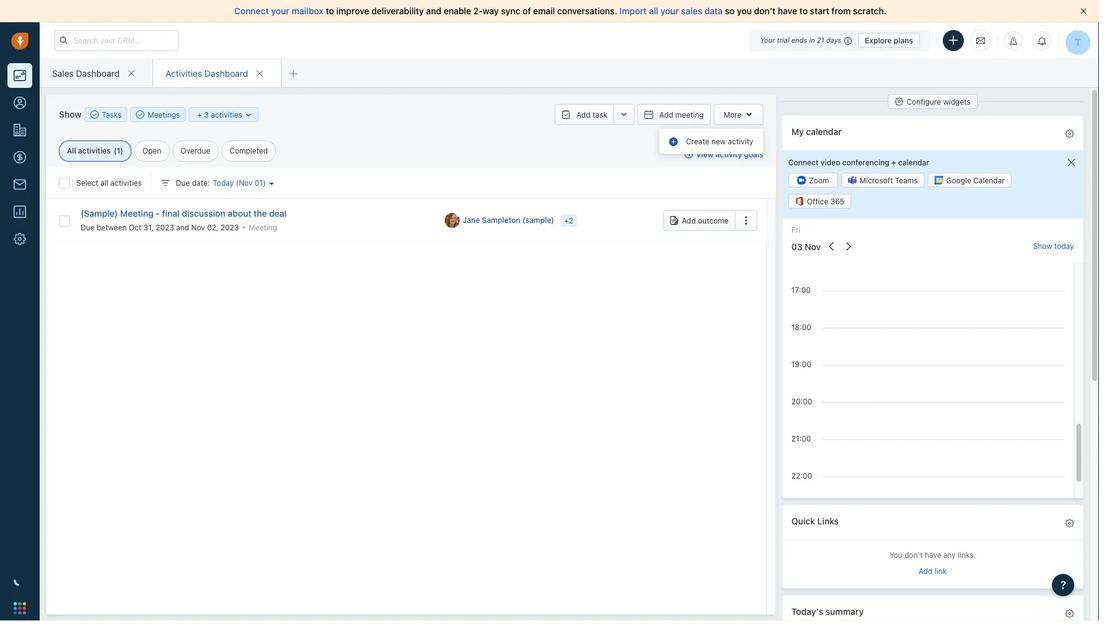 Task type: describe. For each thing, give the bounding box(es) containing it.
discussion
[[182, 208, 225, 218]]

jane sampleton (sample) link
[[463, 215, 555, 226]]

your trial ends in 21 days
[[760, 36, 841, 44]]

mailbox
[[292, 6, 324, 16]]

video
[[820, 158, 840, 167]]

completed
[[230, 147, 268, 155]]

1 horizontal spatial have
[[925, 551, 941, 560]]

22:00
[[791, 472, 812, 481]]

start
[[810, 6, 829, 16]]

add link link
[[919, 567, 947, 580]]

1 vertical spatial meeting
[[249, 223, 277, 232]]

0 horizontal spatial don't
[[754, 6, 776, 16]]

(sample)
[[81, 208, 118, 218]]

activities for 3
[[211, 111, 242, 119]]

email image
[[977, 36, 985, 46]]

import all your sales data link
[[620, 6, 725, 16]]

activities
[[166, 68, 202, 78]]

sales
[[52, 68, 74, 78]]

goals
[[744, 150, 763, 159]]

office 365 button
[[788, 194, 851, 209]]

today's summary
[[791, 607, 863, 618]]

more button
[[714, 104, 763, 125]]

0 vertical spatial and
[[426, 6, 441, 16]]

office 365
[[807, 197, 844, 206]]

connect your mailbox link
[[234, 6, 326, 16]]

show today link
[[1033, 241, 1074, 253]]

2 horizontal spatial nov
[[805, 242, 821, 252]]

sampleton
[[482, 216, 520, 225]]

down image
[[244, 111, 253, 120]]

) for all activities ( 1 )
[[120, 147, 123, 155]]

sales
[[681, 6, 702, 16]]

you don't have any links.
[[889, 551, 976, 560]]

new
[[712, 137, 726, 146]]

today
[[1054, 242, 1074, 251]]

my
[[791, 127, 804, 137]]

dashboard for activities dashboard
[[204, 68, 248, 78]]

sync
[[501, 6, 520, 16]]

1 2023 from the left
[[156, 223, 174, 232]]

add for add outcome
[[682, 216, 696, 225]]

1 horizontal spatial nov
[[239, 179, 253, 188]]

) for today ( nov 01 )
[[263, 179, 266, 188]]

01
[[255, 179, 263, 188]]

(sample)
[[522, 216, 554, 225]]

1 horizontal spatial all
[[649, 6, 658, 16]]

1 horizontal spatial calendar
[[898, 158, 929, 167]]

in
[[809, 36, 815, 44]]

teams
[[895, 176, 918, 185]]

3
[[204, 111, 209, 119]]

add for add task
[[577, 110, 591, 119]]

from
[[832, 6, 851, 16]]

close image
[[1081, 8, 1087, 14]]

any
[[943, 551, 956, 560]]

quick links
[[791, 517, 839, 527]]

freshworks switcher image
[[14, 603, 26, 615]]

+ 3 activities
[[197, 111, 242, 119]]

so
[[725, 6, 735, 16]]

you
[[889, 551, 902, 560]]

due date:
[[176, 179, 210, 188]]

1 vertical spatial activities
[[78, 147, 111, 155]]

explore
[[865, 36, 892, 45]]

outcome
[[698, 216, 729, 225]]

explore plans link
[[858, 33, 920, 48]]

(sample) meeting - final discussion about the deal link
[[81, 208, 287, 218]]

microsoft teams
[[860, 176, 918, 185]]

due for due date:
[[176, 179, 190, 188]]

1
[[117, 147, 120, 155]]

add meeting button
[[638, 104, 711, 125]]

create new activity
[[686, 137, 754, 146]]

days
[[826, 36, 841, 44]]

+ inside button
[[197, 111, 202, 119]]

Search your CRM... text field
[[55, 30, 179, 51]]

oct
[[129, 223, 141, 232]]

activities for all
[[110, 179, 142, 188]]

tasks
[[102, 110, 122, 119]]

google calendar
[[946, 176, 1005, 185]]

improve
[[336, 6, 369, 16]]

activities dashboard
[[166, 68, 248, 78]]

links
[[817, 517, 839, 527]]

all activities ( 1 )
[[67, 147, 123, 155]]

deliverability
[[372, 6, 424, 16]]

jane sampleton (sample)
[[463, 216, 554, 225]]

+ 3 activities button
[[189, 107, 259, 122]]

email
[[533, 6, 555, 16]]

zoom
[[809, 176, 829, 185]]

add outcome
[[682, 216, 729, 225]]

show for show today
[[1033, 242, 1052, 251]]

add outcome button
[[663, 210, 735, 231]]

connect your mailbox to improve deliverability and enable 2-way sync of email conversations. import all your sales data so you don't have to start from scratch.
[[234, 6, 887, 16]]

31,
[[144, 223, 154, 232]]

0 vertical spatial (
[[114, 147, 117, 155]]

1 to from the left
[[326, 6, 334, 16]]

view activity goals
[[696, 150, 763, 159]]



Task type: locate. For each thing, give the bounding box(es) containing it.
)
[[120, 147, 123, 155], [263, 179, 266, 188]]

links.
[[958, 551, 976, 560]]

add for add link
[[919, 567, 932, 576]]

1 your from the left
[[271, 6, 289, 16]]

0 vertical spatial activity
[[728, 137, 754, 146]]

have up add link
[[925, 551, 941, 560]]

google calendar button
[[928, 173, 1011, 188]]

and left enable
[[426, 6, 441, 16]]

0 horizontal spatial +
[[197, 111, 202, 119]]

all right select
[[100, 179, 108, 188]]

deal
[[269, 208, 287, 218]]

select all activities
[[76, 179, 142, 188]]

1 vertical spatial and
[[176, 223, 189, 232]]

1 horizontal spatial meeting
[[249, 223, 277, 232]]

dashboard right sales
[[76, 68, 120, 78]]

1 vertical spatial connect
[[788, 158, 818, 167]]

0 horizontal spatial meeting
[[120, 208, 153, 218]]

0 horizontal spatial have
[[778, 6, 797, 16]]

have
[[778, 6, 797, 16], [925, 551, 941, 560]]

connect up "zoom" button
[[788, 158, 818, 167]]

1 vertical spatial (
[[236, 179, 239, 188]]

dashboard up + 3 activities link
[[204, 68, 248, 78]]

activity up "view activity goals"
[[728, 137, 754, 146]]

summary
[[825, 607, 863, 618]]

activities down '1'
[[110, 179, 142, 188]]

add left outcome
[[682, 216, 696, 225]]

all
[[67, 147, 76, 155]]

import
[[620, 6, 647, 16]]

sales dashboard
[[52, 68, 120, 78]]

the
[[254, 208, 267, 218]]

0 horizontal spatial )
[[120, 147, 123, 155]]

2 vertical spatial nov
[[805, 242, 821, 252]]

more
[[724, 110, 742, 119]]

meeting up oct
[[120, 208, 153, 218]]

nov left 02,
[[191, 223, 205, 232]]

0 vertical spatial connect
[[234, 6, 269, 16]]

0 horizontal spatial connect
[[234, 6, 269, 16]]

0 vertical spatial meeting
[[120, 208, 153, 218]]

fri
[[791, 226, 800, 235]]

18:00
[[791, 323, 811, 332]]

all right the import
[[649, 6, 658, 16]]

2023 right 02,
[[221, 223, 239, 232]]

19:00
[[791, 361, 811, 369]]

1 vertical spatial activity
[[716, 150, 742, 159]]

meetings
[[148, 110, 180, 119]]

have up trial
[[778, 6, 797, 16]]

1 horizontal spatial due
[[176, 179, 190, 188]]

widgets
[[943, 97, 970, 106]]

show
[[59, 109, 81, 120], [1033, 242, 1052, 251]]

activity down create new activity
[[716, 150, 742, 159]]

show up 'all'
[[59, 109, 81, 120]]

0 vertical spatial show
[[59, 109, 81, 120]]

date:
[[192, 179, 210, 188]]

+ up 'microsoft teams'
[[891, 158, 896, 167]]

0 vertical spatial calendar
[[806, 127, 842, 137]]

nov left 01
[[239, 179, 253, 188]]

add meeting
[[660, 110, 704, 119]]

add inside button
[[577, 110, 591, 119]]

today's
[[791, 607, 823, 618]]

+ 3 activities link
[[197, 109, 253, 120]]

explore plans
[[865, 36, 913, 45]]

view activity goals link
[[685, 149, 763, 160]]

scratch.
[[853, 6, 887, 16]]

365
[[830, 197, 844, 206]]

03
[[791, 242, 802, 252]]

2 2023 from the left
[[221, 223, 239, 232]]

configure widgets
[[906, 97, 970, 106]]

due down (sample)
[[81, 223, 95, 232]]

conferencing
[[842, 158, 889, 167]]

your left sales
[[661, 6, 679, 16]]

view
[[696, 150, 714, 159]]

add left task
[[577, 110, 591, 119]]

quick
[[791, 517, 815, 527]]

add left 'meeting'
[[660, 110, 673, 119]]

0 vertical spatial don't
[[754, 6, 776, 16]]

nov right 03
[[805, 242, 821, 252]]

( right today
[[236, 179, 239, 188]]

meeting down the
[[249, 223, 277, 232]]

2023
[[156, 223, 174, 232], [221, 223, 239, 232]]

select
[[76, 179, 98, 188]]

21:00
[[791, 435, 811, 444]]

2 vertical spatial activities
[[110, 179, 142, 188]]

due between oct 31, 2023 and nov 02, 2023
[[81, 223, 239, 232]]

open
[[143, 147, 161, 155]]

-
[[156, 208, 160, 218]]

1 horizontal spatial (
[[236, 179, 239, 188]]

1 horizontal spatial to
[[800, 6, 808, 16]]

activities inside + 3 activities link
[[211, 111, 242, 119]]

to right mailbox
[[326, 6, 334, 16]]

1 horizontal spatial and
[[426, 6, 441, 16]]

0 horizontal spatial 2023
[[156, 223, 174, 232]]

0 vertical spatial due
[[176, 179, 190, 188]]

your
[[760, 36, 775, 44]]

1 horizontal spatial dashboard
[[204, 68, 248, 78]]

1 vertical spatial don't
[[904, 551, 923, 560]]

1 vertical spatial all
[[100, 179, 108, 188]]

final
[[162, 208, 180, 218]]

) left open
[[120, 147, 123, 155]]

due for due between oct 31, 2023 and nov 02, 2023
[[81, 223, 95, 232]]

0 horizontal spatial show
[[59, 109, 81, 120]]

ends
[[792, 36, 807, 44]]

2 dashboard from the left
[[204, 68, 248, 78]]

1 vertical spatial show
[[1033, 242, 1052, 251]]

1 horizontal spatial your
[[661, 6, 679, 16]]

conversations.
[[557, 6, 617, 16]]

0 vertical spatial have
[[778, 6, 797, 16]]

dashboard for sales dashboard
[[76, 68, 120, 78]]

of
[[523, 6, 531, 16]]

nov
[[239, 179, 253, 188], [191, 223, 205, 232], [805, 242, 821, 252]]

calendar up teams
[[898, 158, 929, 167]]

today
[[213, 179, 234, 188]]

1 horizontal spatial 2023
[[221, 223, 239, 232]]

) up the
[[263, 179, 266, 188]]

0 horizontal spatial (
[[114, 147, 117, 155]]

more button
[[714, 104, 763, 125]]

due
[[176, 179, 190, 188], [81, 223, 95, 232]]

1 horizontal spatial +
[[891, 158, 896, 167]]

data
[[705, 6, 723, 16]]

0 vertical spatial nov
[[239, 179, 253, 188]]

connect video conferencing + calendar
[[788, 158, 929, 167]]

0 vertical spatial activities
[[211, 111, 242, 119]]

add task
[[577, 110, 607, 119]]

activities right 'all'
[[78, 147, 111, 155]]

show for show
[[59, 109, 81, 120]]

0 horizontal spatial and
[[176, 223, 189, 232]]

connect for connect your mailbox to improve deliverability and enable 2-way sync of email conversations. import all your sales data so you don't have to start from scratch.
[[234, 6, 269, 16]]

0 horizontal spatial your
[[271, 6, 289, 16]]

1 horizontal spatial )
[[263, 179, 266, 188]]

trial
[[777, 36, 790, 44]]

don't
[[754, 6, 776, 16], [904, 551, 923, 560]]

meeting
[[676, 110, 704, 119]]

configure
[[906, 97, 941, 106]]

1 dashboard from the left
[[76, 68, 120, 78]]

my calendar
[[791, 127, 842, 137]]

activities right 3
[[211, 111, 242, 119]]

connect left mailbox
[[234, 6, 269, 16]]

microsoft teams button
[[841, 173, 924, 188]]

activities
[[211, 111, 242, 119], [78, 147, 111, 155], [110, 179, 142, 188]]

1 vertical spatial calendar
[[898, 158, 929, 167]]

0 horizontal spatial nov
[[191, 223, 205, 232]]

02,
[[207, 223, 218, 232]]

1 horizontal spatial don't
[[904, 551, 923, 560]]

calendar right my
[[806, 127, 842, 137]]

add task button
[[555, 104, 614, 125]]

0 horizontal spatial dashboard
[[76, 68, 120, 78]]

2 your from the left
[[661, 6, 679, 16]]

0 horizontal spatial due
[[81, 223, 95, 232]]

+ left 3
[[197, 111, 202, 119]]

your
[[271, 6, 289, 16], [661, 6, 679, 16]]

way
[[483, 6, 499, 16]]

your left mailbox
[[271, 6, 289, 16]]

show left today
[[1033, 242, 1052, 251]]

0 vertical spatial +
[[197, 111, 202, 119]]

configure widgets button
[[888, 94, 977, 109]]

add for add meeting
[[660, 110, 673, 119]]

show today
[[1033, 242, 1074, 251]]

and down (sample) meeting - final discussion about the deal "link"
[[176, 223, 189, 232]]

0 horizontal spatial all
[[100, 179, 108, 188]]

1 vertical spatial due
[[81, 223, 95, 232]]

office
[[807, 197, 828, 206]]

connect for connect video conferencing + calendar
[[788, 158, 818, 167]]

due left date:
[[176, 179, 190, 188]]

1 vertical spatial )
[[263, 179, 266, 188]]

0 vertical spatial all
[[649, 6, 658, 16]]

2023 down the final
[[156, 223, 174, 232]]

2 to from the left
[[800, 6, 808, 16]]

0 horizontal spatial calendar
[[806, 127, 842, 137]]

( up "select all activities"
[[114, 147, 117, 155]]

jane
[[463, 216, 480, 225]]

1 vertical spatial nov
[[191, 223, 205, 232]]

0 horizontal spatial to
[[326, 6, 334, 16]]

enable
[[444, 6, 471, 16]]

add left link
[[919, 567, 932, 576]]

1 vertical spatial have
[[925, 551, 941, 560]]

microsoft
[[860, 176, 893, 185]]

zoom button
[[788, 173, 838, 188]]

+
[[197, 111, 202, 119], [891, 158, 896, 167]]

1 vertical spatial +
[[891, 158, 896, 167]]

1 horizontal spatial show
[[1033, 242, 1052, 251]]

calendar
[[806, 127, 842, 137], [898, 158, 929, 167]]

to left the start
[[800, 6, 808, 16]]

0 vertical spatial )
[[120, 147, 123, 155]]

task
[[593, 110, 607, 119]]

today ( nov 01 )
[[213, 179, 266, 188]]

1 horizontal spatial connect
[[788, 158, 818, 167]]

overdue
[[181, 147, 210, 155]]



Task type: vqa. For each thing, say whether or not it's contained in the screenshot.
Add Deal button
no



